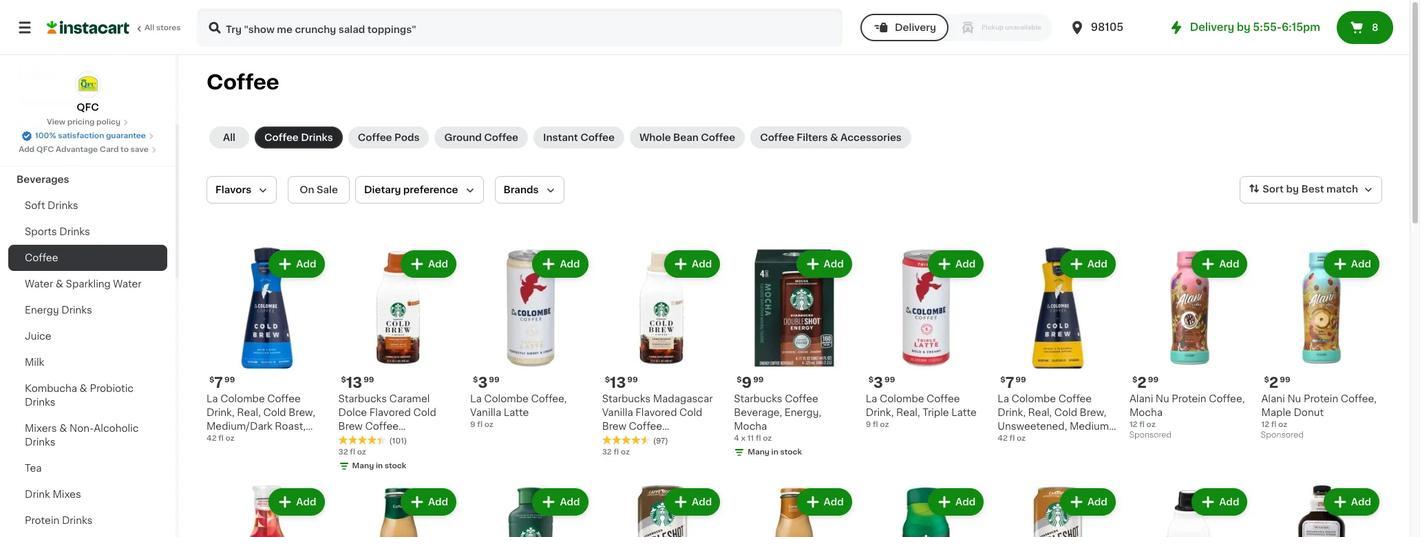 Task type: locate. For each thing, give the bounding box(es) containing it.
coffee, inside alani nu protein coffee, maple donut 12 fl oz
[[1341, 394, 1377, 404]]

real, for unsweetened
[[237, 408, 261, 418]]

colombe
[[221, 394, 265, 404], [484, 394, 529, 404], [1012, 394, 1057, 404], [880, 394, 925, 404]]

1 horizontal spatial latte
[[952, 408, 977, 418]]

3 for la colombe coffee, vanilla latte
[[478, 376, 488, 390]]

pods
[[395, 133, 420, 143]]

$ 13 99 up starbucks madagascar vanilla flavored cold brew coffee concentrate
[[605, 376, 638, 390]]

7 up unsweetened,
[[1006, 376, 1015, 390]]

qfc
[[77, 103, 99, 112], [36, 146, 54, 154]]

by inside field
[[1287, 185, 1300, 194]]

2 sponsored badge image from the left
[[1262, 432, 1304, 440]]

service type group
[[861, 14, 1053, 41]]

$ 3 99 for la colombe coffee drink, real, triple latte
[[869, 376, 896, 390]]

1 horizontal spatial concentrate
[[602, 436, 663, 445]]

la inside la colombe coffee, vanilla latte 9 fl oz
[[470, 394, 482, 404]]

by left 5:55-
[[1238, 22, 1251, 32]]

coffee down sports
[[25, 253, 58, 263]]

42 fl oz for roast
[[998, 435, 1026, 443]]

32 fl oz down dolce
[[339, 449, 366, 456]]

0 horizontal spatial 42
[[207, 435, 217, 443]]

0 horizontal spatial 9
[[470, 421, 476, 429]]

4 cold from the left
[[680, 408, 703, 418]]

sparkling
[[66, 280, 111, 289]]

whole
[[640, 133, 671, 143]]

qfc up the view pricing policy link
[[77, 103, 99, 112]]

$ for starbucks caramel dolce flavored cold brew coffee concentrate
[[341, 376, 346, 384]]

latte
[[504, 408, 529, 418], [952, 408, 977, 418]]

starbucks for dolce
[[339, 394, 387, 404]]

coffee drinks link
[[255, 127, 343, 149]]

2 cold from the left
[[1055, 408, 1078, 418]]

0 horizontal spatial brew,
[[289, 408, 316, 418]]

view
[[47, 118, 65, 126]]

coffee, for alani nu protein coffee, maple donut
[[1341, 394, 1377, 404]]

0 vertical spatial many
[[748, 449, 770, 456]]

delivery inside button
[[895, 23, 937, 32]]

& for drinks
[[80, 384, 87, 394]]

4 colombe from the left
[[880, 394, 925, 404]]

soft drinks link
[[8, 193, 167, 219]]

2 7 from the left
[[1006, 376, 1015, 390]]

$ 13 99 for starbucks caramel dolce flavored cold brew coffee concentrate
[[341, 376, 374, 390]]

2 colombe from the left
[[484, 394, 529, 404]]

0 horizontal spatial starbucks
[[339, 394, 387, 404]]

protein drinks
[[25, 517, 93, 526]]

0 horizontal spatial $ 7 99
[[209, 376, 235, 390]]

1 42 from the left
[[207, 435, 217, 443]]

2 concentrate from the left
[[602, 436, 663, 445]]

vanilla
[[470, 408, 502, 418], [602, 408, 633, 418]]

$ for la colombe coffee drink, real, cold brew, unsweetened, medium roast
[[1001, 376, 1006, 384]]

stock down "starbucks coffee beverage, energy, mocha 4 x 11 fl oz"
[[781, 449, 802, 456]]

brew for dolce
[[339, 422, 363, 432]]

32 for starbucks caramel dolce flavored cold brew coffee concentrate
[[339, 449, 348, 456]]

42 down unsweetened,
[[998, 435, 1008, 443]]

0 horizontal spatial 42 fl oz
[[207, 435, 235, 443]]

coffee right instant
[[581, 133, 615, 143]]

coffee inside starbucks madagascar vanilla flavored cold brew coffee concentrate
[[629, 422, 663, 432]]

0 horizontal spatial concentrate
[[339, 436, 400, 445]]

1 horizontal spatial 32 fl oz
[[602, 449, 630, 456]]

protein
[[1172, 394, 1207, 404], [1304, 394, 1339, 404], [25, 517, 59, 526]]

99 up the maple
[[1281, 376, 1291, 384]]

$ 3 99
[[473, 376, 500, 390], [869, 376, 896, 390]]

latte inside la colombe coffee drink, real, triple latte 9 fl oz
[[952, 408, 977, 418]]

$ up starbucks madagascar vanilla flavored cold brew coffee concentrate
[[605, 376, 610, 384]]

3 la from the left
[[998, 394, 1010, 404]]

nu inside alani nu protein coffee, mocha 12 fl oz
[[1156, 394, 1170, 404]]

thanksgiving
[[17, 96, 82, 106]]

real, inside "la colombe coffee drink, real, cold brew, medium/dark roast, unsweetened"
[[237, 408, 261, 418]]

1 vertical spatial all
[[223, 133, 236, 143]]

1 horizontal spatial starbucks
[[602, 394, 651, 404]]

99 for starbucks madagascar vanilla flavored cold brew coffee concentrate
[[628, 376, 638, 384]]

madagascar
[[653, 394, 713, 404]]

protein for mocha
[[1172, 394, 1207, 404]]

drinks inside coffee drinks link
[[301, 133, 333, 143]]

1 horizontal spatial 42
[[998, 435, 1008, 443]]

1 horizontal spatial $ 13 99
[[605, 376, 638, 390]]

0 horizontal spatial 13
[[346, 376, 362, 390]]

& inside kombucha & probiotic drinks
[[80, 384, 87, 394]]

1 cold from the left
[[263, 408, 286, 418]]

2 horizontal spatial 9
[[866, 421, 871, 429]]

0 horizontal spatial 12
[[1130, 421, 1138, 429]]

12 inside alani nu protein coffee, maple donut 12 fl oz
[[1262, 421, 1270, 429]]

0 horizontal spatial brew
[[339, 422, 363, 432]]

coffee inside la colombe coffee drink, real, triple latte 9 fl oz
[[927, 394, 960, 404]]

flavored up "(97)"
[[636, 408, 677, 418]]

2 starbucks from the left
[[339, 394, 387, 404]]

ground
[[445, 133, 482, 143]]

guarantee
[[106, 132, 146, 140]]

1 horizontal spatial 32
[[602, 449, 612, 456]]

water right sparkling
[[113, 280, 142, 289]]

flavored inside starbucks madagascar vanilla flavored cold brew coffee concentrate
[[636, 408, 677, 418]]

concentrate for vanilla
[[602, 436, 663, 445]]

32 fl oz for starbucks caramel dolce flavored cold brew coffee concentrate
[[339, 449, 366, 456]]

eggs
[[56, 149, 81, 158]]

2 brew, from the left
[[1080, 408, 1107, 418]]

1 colombe from the left
[[221, 394, 265, 404]]

drink mixes
[[25, 490, 81, 500]]

8 99 from the left
[[1149, 376, 1159, 384]]

drinks up the sports drinks
[[48, 201, 78, 211]]

0 horizontal spatial vanilla
[[470, 408, 502, 418]]

coffee inside 'link'
[[701, 133, 736, 143]]

1 horizontal spatial sponsored badge image
[[1262, 432, 1304, 440]]

coffee up the roast,
[[267, 394, 301, 404]]

4
[[734, 435, 740, 443]]

drink mixes link
[[8, 482, 167, 508]]

coffee filters & accessories link
[[751, 127, 912, 149]]

$ for starbucks madagascar vanilla flavored cold brew coffee concentrate
[[605, 376, 610, 384]]

cold down the madagascar on the bottom
[[680, 408, 703, 418]]

1 horizontal spatial mocha
[[1130, 408, 1163, 418]]

drink, inside la colombe coffee drink, real, triple latte 9 fl oz
[[866, 408, 894, 418]]

& for water
[[56, 280, 63, 289]]

$ for alani nu protein coffee, maple donut
[[1265, 376, 1270, 384]]

42 fl oz down unsweetened,
[[998, 435, 1026, 443]]

many down the starbucks caramel dolce flavored cold brew coffee concentrate
[[352, 463, 374, 470]]

1 horizontal spatial water
[[113, 280, 142, 289]]

all stores
[[145, 24, 181, 32]]

1 horizontal spatial qfc
[[77, 103, 99, 112]]

3 cold from the left
[[414, 408, 436, 418]]

non-
[[70, 424, 94, 434]]

view pricing policy
[[47, 118, 121, 126]]

2 brew from the left
[[602, 422, 627, 432]]

drinks inside mixers & non-alcoholic drinks
[[25, 438, 55, 448]]

1 32 fl oz from the left
[[339, 449, 366, 456]]

brew, up medium
[[1080, 408, 1107, 418]]

1 vertical spatial many
[[352, 463, 374, 470]]

0 horizontal spatial latte
[[504, 408, 529, 418]]

$ up alani nu protein coffee, mocha 12 fl oz
[[1133, 376, 1138, 384]]

1 horizontal spatial brew,
[[1080, 408, 1107, 418]]

1 water from the left
[[25, 280, 53, 289]]

2 32 from the left
[[602, 449, 612, 456]]

1 horizontal spatial 12
[[1262, 421, 1270, 429]]

2 latte from the left
[[952, 408, 977, 418]]

1 horizontal spatial many
[[748, 449, 770, 456]]

coffee left filters
[[760, 133, 795, 143]]

2 2 from the left
[[1270, 376, 1279, 390]]

Best match Sort by field
[[1241, 176, 1383, 204]]

0 horizontal spatial delivery
[[895, 23, 937, 32]]

0 horizontal spatial sponsored badge image
[[1130, 432, 1172, 440]]

instacart logo image
[[47, 19, 129, 36]]

0 horizontal spatial 32 fl oz
[[339, 449, 366, 456]]

4 $ from the left
[[1001, 376, 1006, 384]]

cold up the roast,
[[263, 408, 286, 418]]

2 up the maple
[[1270, 376, 1279, 390]]

32 fl oz
[[339, 449, 366, 456], [602, 449, 630, 456]]

product group
[[207, 248, 328, 445], [339, 248, 459, 475], [470, 248, 591, 431], [602, 248, 723, 458], [734, 248, 855, 461], [866, 248, 987, 431], [998, 248, 1119, 445], [1130, 248, 1251, 443], [1262, 248, 1383, 443], [207, 486, 328, 538], [339, 486, 459, 538], [470, 486, 591, 538], [602, 486, 723, 538], [734, 486, 855, 538], [866, 486, 987, 538], [998, 486, 1119, 538], [1130, 486, 1251, 538], [1262, 486, 1383, 538]]

drinks for soft drinks
[[48, 201, 78, 211]]

0 horizontal spatial water
[[25, 280, 53, 289]]

brands
[[504, 185, 539, 195]]

$ for starbucks coffee beverage, energy, mocha
[[737, 376, 742, 384]]

1 horizontal spatial $ 7 99
[[1001, 376, 1027, 390]]

drinks down water & sparkling water at left bottom
[[61, 306, 92, 315]]

& up the 'energy drinks' at the bottom of page
[[56, 280, 63, 289]]

dietary preference
[[364, 185, 458, 195]]

9 99 from the left
[[1281, 376, 1291, 384]]

1 horizontal spatial alani
[[1262, 394, 1286, 404]]

in down "starbucks coffee beverage, energy, mocha 4 x 11 fl oz"
[[772, 449, 779, 456]]

all up flavors
[[223, 133, 236, 143]]

0 horizontal spatial coffee,
[[531, 394, 567, 404]]

0 vertical spatial in
[[772, 449, 779, 456]]

1 concentrate from the left
[[339, 436, 400, 445]]

nu for maple
[[1288, 394, 1302, 404]]

$ 7 99 up "medium/dark"
[[209, 376, 235, 390]]

coffee right bean
[[701, 133, 736, 143]]

1 horizontal spatial brew
[[602, 422, 627, 432]]

12 down the maple
[[1262, 421, 1270, 429]]

1 42 fl oz from the left
[[207, 435, 235, 443]]

flavors
[[216, 185, 252, 195]]

12 inside alani nu protein coffee, mocha 12 fl oz
[[1130, 421, 1138, 429]]

coffee inside "link"
[[581, 133, 615, 143]]

real, for oz
[[897, 408, 921, 418]]

drink, inside "la colombe coffee drink, real, cold brew, medium/dark roast, unsweetened"
[[207, 408, 235, 418]]

42
[[207, 435, 217, 443], [998, 435, 1008, 443]]

starbucks up dolce
[[339, 394, 387, 404]]

3 drink, from the left
[[866, 408, 894, 418]]

juice
[[25, 332, 51, 342]]

flavored down caramel
[[370, 408, 411, 418]]

99 up la colombe coffee, vanilla latte 9 fl oz
[[489, 376, 500, 384]]

12 right medium
[[1130, 421, 1138, 429]]

$ 3 99 up la colombe coffee drink, real, triple latte 9 fl oz
[[869, 376, 896, 390]]

1 horizontal spatial all
[[223, 133, 236, 143]]

delivery by 5:55-6:15pm
[[1191, 22, 1321, 32]]

coffee, inside alani nu protein coffee, mocha 12 fl oz
[[1210, 394, 1245, 404]]

9
[[742, 376, 752, 390], [470, 421, 476, 429], [866, 421, 871, 429]]

drinks inside the sports drinks link
[[59, 227, 90, 237]]

1 horizontal spatial 13
[[610, 376, 626, 390]]

cold
[[263, 408, 286, 418], [1055, 408, 1078, 418], [414, 408, 436, 418], [680, 408, 703, 418]]

medium/dark
[[207, 422, 273, 432]]

alani inside alani nu protein coffee, mocha 12 fl oz
[[1130, 394, 1154, 404]]

3 colombe from the left
[[1012, 394, 1057, 404]]

delivery by 5:55-6:15pm link
[[1169, 19, 1321, 36]]

1 horizontal spatial real,
[[897, 408, 921, 418]]

99 for starbucks coffee beverage, energy, mocha
[[754, 376, 764, 384]]

0 horizontal spatial 32
[[339, 449, 348, 456]]

instant
[[543, 133, 578, 143]]

3 up la colombe coffee, vanilla latte 9 fl oz
[[478, 376, 488, 390]]

1 $ 3 99 from the left
[[473, 376, 500, 390]]

99 up la colombe coffee drink, real, triple latte 9 fl oz
[[885, 376, 896, 384]]

3 $ from the left
[[737, 376, 742, 384]]

1 real, from the left
[[237, 408, 261, 418]]

1 horizontal spatial stock
[[781, 449, 802, 456]]

2 nu from the left
[[1288, 394, 1302, 404]]

delivery for delivery by 5:55-6:15pm
[[1191, 22, 1235, 32]]

2 3 from the left
[[874, 376, 884, 390]]

cold inside "la colombe coffee drink, real, cold brew, medium/dark roast, unsweetened"
[[263, 408, 286, 418]]

colombe for medium/dark
[[221, 394, 265, 404]]

1 alani from the left
[[1130, 394, 1154, 404]]

coffee up energy,
[[785, 394, 819, 404]]

2 horizontal spatial coffee,
[[1341, 394, 1377, 404]]

alani inside alani nu protein coffee, maple donut 12 fl oz
[[1262, 394, 1286, 404]]

starbucks for beverage,
[[734, 394, 783, 404]]

colombe inside la colombe coffee drink, real, cold brew, unsweetened, medium roast
[[1012, 394, 1057, 404]]

1 drink, from the left
[[207, 408, 235, 418]]

3 starbucks from the left
[[602, 394, 651, 404]]

cold inside the starbucks caramel dolce flavored cold brew coffee concentrate
[[414, 408, 436, 418]]

1 2 from the left
[[1138, 376, 1147, 390]]

starbucks inside the starbucks caramel dolce flavored cold brew coffee concentrate
[[339, 394, 387, 404]]

(101)
[[390, 438, 407, 445]]

0 horizontal spatial real,
[[237, 408, 261, 418]]

drinks
[[301, 133, 333, 143], [48, 201, 78, 211], [59, 227, 90, 237], [61, 306, 92, 315], [25, 398, 55, 408], [25, 438, 55, 448], [62, 517, 93, 526]]

12
[[1130, 421, 1138, 429], [1262, 421, 1270, 429]]

2 la from the left
[[470, 394, 482, 404]]

42 down "medium/dark"
[[207, 435, 217, 443]]

cold down caramel
[[414, 408, 436, 418]]

dolce
[[339, 408, 367, 418]]

brew inside the starbucks caramel dolce flavored cold brew coffee concentrate
[[339, 422, 363, 432]]

1 horizontal spatial 3
[[874, 376, 884, 390]]

0 horizontal spatial 2
[[1138, 376, 1147, 390]]

flavored inside the starbucks caramel dolce flavored cold brew coffee concentrate
[[370, 408, 411, 418]]

sponsored badge image down alani nu protein coffee, mocha 12 fl oz
[[1130, 432, 1172, 440]]

coffee drinks
[[264, 133, 333, 143]]

unsweetened,
[[998, 422, 1068, 432]]

1 flavored from the left
[[370, 408, 411, 418]]

32 down dolce
[[339, 449, 348, 456]]

juice link
[[8, 324, 167, 350]]

0 horizontal spatial $ 2 99
[[1133, 376, 1159, 390]]

1 horizontal spatial 7
[[1006, 376, 1015, 390]]

None search field
[[197, 8, 843, 47]]

all for all stores
[[145, 24, 154, 32]]

coffee inside the starbucks caramel dolce flavored cold brew coffee concentrate
[[365, 422, 399, 432]]

0 horizontal spatial flavored
[[370, 408, 411, 418]]

7 for la colombe coffee drink, real, cold brew, unsweetened, medium roast
[[1006, 376, 1015, 390]]

brew for vanilla
[[602, 422, 627, 432]]

2 $ 2 99 from the left
[[1265, 376, 1291, 390]]

1 horizontal spatial by
[[1287, 185, 1300, 194]]

1 latte from the left
[[504, 408, 529, 418]]

1 99 from the left
[[225, 376, 235, 384]]

0 horizontal spatial stock
[[385, 463, 407, 470]]

2 drink, from the left
[[998, 408, 1026, 418]]

$ 2 99 up alani nu protein coffee, mocha 12 fl oz
[[1133, 376, 1159, 390]]

la
[[207, 394, 218, 404], [470, 394, 482, 404], [998, 394, 1010, 404], [866, 394, 878, 404]]

colombe inside "la colombe coffee drink, real, cold brew, medium/dark roast, unsweetened"
[[221, 394, 265, 404]]

coffee up "(97)"
[[629, 422, 663, 432]]

1 13 from the left
[[346, 376, 362, 390]]

drinks inside soft drinks link
[[48, 201, 78, 211]]

9 inside la colombe coffee, vanilla latte 9 fl oz
[[470, 421, 476, 429]]

1 vertical spatial qfc
[[36, 146, 54, 154]]

1 brew from the left
[[339, 422, 363, 432]]

6 $ from the left
[[605, 376, 610, 384]]

starbucks up beverage,
[[734, 394, 783, 404]]

oz inside alani nu protein coffee, mocha 12 fl oz
[[1147, 421, 1156, 429]]

2 flavored from the left
[[636, 408, 677, 418]]

3 real, from the left
[[897, 408, 921, 418]]

0 horizontal spatial mocha
[[734, 422, 768, 432]]

real, inside la colombe coffee drink, real, cold brew, unsweetened, medium roast
[[1029, 408, 1053, 418]]

starbucks left the madagascar on the bottom
[[602, 394, 651, 404]]

$ for la colombe coffee drink, real, cold brew, medium/dark roast, unsweetened
[[209, 376, 214, 384]]

protein inside alani nu protein coffee, mocha 12 fl oz
[[1172, 394, 1207, 404]]

la inside la colombe coffee drink, real, cold brew, unsweetened, medium roast
[[998, 394, 1010, 404]]

filters
[[797, 133, 828, 143]]

fl
[[478, 421, 483, 429], [873, 421, 879, 429], [1140, 421, 1145, 429], [1272, 421, 1277, 429], [218, 435, 224, 443], [756, 435, 761, 443], [1010, 435, 1015, 443], [350, 449, 355, 456], [614, 449, 619, 456]]

0 horizontal spatial 3
[[478, 376, 488, 390]]

0 horizontal spatial by
[[1238, 22, 1251, 32]]

2 12 from the left
[[1262, 421, 1270, 429]]

soft drinks
[[25, 201, 78, 211]]

2 horizontal spatial real,
[[1029, 408, 1053, 418]]

la colombe coffee drink, real, cold brew, medium/dark roast, unsweetened
[[207, 394, 316, 445]]

drinks for energy drinks
[[61, 306, 92, 315]]

coffee, inside la colombe coffee, vanilla latte 9 fl oz
[[531, 394, 567, 404]]

4 la from the left
[[866, 394, 878, 404]]

1 horizontal spatial coffee,
[[1210, 394, 1245, 404]]

0 vertical spatial by
[[1238, 22, 1251, 32]]

$ 7 99 up unsweetened,
[[1001, 376, 1027, 390]]

$ 7 99 for la colombe coffee drink, real, cold brew, unsweetened, medium roast
[[1001, 376, 1027, 390]]

1 brew, from the left
[[289, 408, 316, 418]]

5 $ from the left
[[341, 376, 346, 384]]

3 for la colombe coffee drink, real, triple latte
[[874, 376, 884, 390]]

9 inside la colombe coffee drink, real, triple latte 9 fl oz
[[866, 421, 871, 429]]

flavored for caramel
[[370, 408, 411, 418]]

$ up la colombe coffee, vanilla latte 9 fl oz
[[473, 376, 478, 384]]

5 99 from the left
[[364, 376, 374, 384]]

drink, up "medium/dark"
[[207, 408, 235, 418]]

1 coffee, from the left
[[531, 394, 567, 404]]

99 up unsweetened,
[[1016, 376, 1027, 384]]

1 horizontal spatial vanilla
[[602, 408, 633, 418]]

real, inside la colombe coffee drink, real, triple latte 9 fl oz
[[897, 408, 921, 418]]

alani
[[1130, 394, 1154, 404], [1262, 394, 1286, 404]]

42 fl oz for unsweetened
[[207, 435, 235, 443]]

la for la colombe coffee drink, real, triple latte 9 fl oz
[[866, 394, 878, 404]]

1 horizontal spatial $ 2 99
[[1265, 376, 1291, 390]]

water & sparkling water
[[25, 280, 142, 289]]

sponsored badge image
[[1130, 432, 1172, 440], [1262, 432, 1304, 440]]

drinks inside "protein drinks" link
[[62, 517, 93, 526]]

sponsored badge image for donut
[[1262, 432, 1304, 440]]

brew inside starbucks madagascar vanilla flavored cold brew coffee concentrate
[[602, 422, 627, 432]]

0 vertical spatial mocha
[[1130, 408, 1163, 418]]

2 horizontal spatial starbucks
[[734, 394, 783, 404]]

qfc down 100%
[[36, 146, 54, 154]]

3 coffee, from the left
[[1341, 394, 1377, 404]]

drink,
[[207, 408, 235, 418], [998, 408, 1026, 418], [866, 408, 894, 418]]

2 coffee, from the left
[[1210, 394, 1245, 404]]

coffee up medium
[[1059, 394, 1092, 404]]

99 up dolce
[[364, 376, 374, 384]]

2 32 fl oz from the left
[[602, 449, 630, 456]]

$ 13 99 up dolce
[[341, 376, 374, 390]]

drink, up unsweetened,
[[998, 408, 1026, 418]]

starbucks inside "starbucks coffee beverage, energy, mocha 4 x 11 fl oz"
[[734, 394, 783, 404]]

2 alani from the left
[[1262, 394, 1286, 404]]

1 horizontal spatial delivery
[[1191, 22, 1235, 32]]

many in stock down '11'
[[748, 449, 802, 456]]

drink, left triple
[[866, 408, 894, 418]]

$ inside "$ 9 99"
[[737, 376, 742, 384]]

1 la from the left
[[207, 394, 218, 404]]

$ up dolce
[[341, 376, 346, 384]]

1 horizontal spatial 42 fl oz
[[998, 435, 1026, 443]]

caramel
[[390, 394, 430, 404]]

stock
[[781, 449, 802, 456], [385, 463, 407, 470]]

1 sponsored badge image from the left
[[1130, 432, 1172, 440]]

98105
[[1091, 22, 1124, 32]]

42 fl oz down "medium/dark"
[[207, 435, 235, 443]]

2 for alani nu protein coffee, maple donut
[[1270, 376, 1279, 390]]

0 vertical spatial stock
[[781, 449, 802, 456]]

mocha inside "starbucks coffee beverage, energy, mocha 4 x 11 fl oz"
[[734, 422, 768, 432]]

sponsored badge image down the maple
[[1262, 432, 1304, 440]]

99 up "medium/dark"
[[225, 376, 235, 384]]

1 horizontal spatial many in stock
[[748, 449, 802, 456]]

1 starbucks from the left
[[734, 394, 783, 404]]

99 up beverage,
[[754, 376, 764, 384]]

1 3 from the left
[[478, 376, 488, 390]]

2 for alani nu protein coffee, mocha
[[1138, 376, 1147, 390]]

$ for la colombe coffee drink, real, triple latte
[[869, 376, 874, 384]]

0 vertical spatial all
[[145, 24, 154, 32]]

7 $ from the left
[[869, 376, 874, 384]]

colombe inside la colombe coffee drink, real, triple latte 9 fl oz
[[880, 394, 925, 404]]

3 up la colombe coffee drink, real, triple latte 9 fl oz
[[874, 376, 884, 390]]

0 horizontal spatial $ 3 99
[[473, 376, 500, 390]]

oz inside la colombe coffee drink, real, triple latte 9 fl oz
[[880, 421, 889, 429]]

stock down (101)
[[385, 463, 407, 470]]

real, left triple
[[897, 408, 921, 418]]

many in stock down (101)
[[352, 463, 407, 470]]

$ 13 99
[[341, 376, 374, 390], [605, 376, 638, 390]]

donut
[[1294, 408, 1324, 418]]

1 horizontal spatial 9
[[742, 376, 752, 390]]

$ 2 99 up the maple
[[1265, 376, 1291, 390]]

2 42 fl oz from the left
[[998, 435, 1026, 443]]

fl inside "starbucks coffee beverage, energy, mocha 4 x 11 fl oz"
[[756, 435, 761, 443]]

0 horizontal spatial in
[[376, 463, 383, 470]]

& down 'milk' link
[[80, 384, 87, 394]]

stores
[[156, 24, 181, 32]]

real, up "medium/dark"
[[237, 408, 261, 418]]

drinks up coffee link
[[59, 227, 90, 237]]

concentrate
[[339, 436, 400, 445], [602, 436, 663, 445]]

nu inside alani nu protein coffee, maple donut 12 fl oz
[[1288, 394, 1302, 404]]

1 horizontal spatial 2
[[1270, 376, 1279, 390]]

brew, inside "la colombe coffee drink, real, cold brew, medium/dark roast, unsweetened"
[[289, 408, 316, 418]]

8 $ from the left
[[1133, 376, 1138, 384]]

1 horizontal spatial protein
[[1172, 394, 1207, 404]]

flavored
[[370, 408, 411, 418], [636, 408, 677, 418]]

concentrate down the madagascar on the bottom
[[602, 436, 663, 445]]

2 water from the left
[[113, 280, 142, 289]]

2 $ 7 99 from the left
[[1001, 376, 1027, 390]]

$ up unsweetened,
[[1001, 376, 1006, 384]]

0 horizontal spatial alani
[[1130, 394, 1154, 404]]

drink, for medium/dark
[[207, 408, 235, 418]]

0 horizontal spatial nu
[[1156, 394, 1170, 404]]

1 horizontal spatial flavored
[[636, 408, 677, 418]]

99 up starbucks madagascar vanilla flavored cold brew coffee concentrate
[[628, 376, 638, 384]]

$ up "medium/dark"
[[209, 376, 214, 384]]

2 $ from the left
[[473, 376, 478, 384]]

1 $ 7 99 from the left
[[209, 376, 235, 390]]

real, up unsweetened,
[[1029, 408, 1053, 418]]

colombe inside la colombe coffee, vanilla latte 9 fl oz
[[484, 394, 529, 404]]

0 horizontal spatial drink,
[[207, 408, 235, 418]]

drinks for protein drinks
[[62, 517, 93, 526]]

mocha
[[1130, 408, 1163, 418], [734, 422, 768, 432]]

coffee up (101)
[[365, 422, 399, 432]]

cold inside starbucks madagascar vanilla flavored cold brew coffee concentrate
[[680, 408, 703, 418]]

produce
[[17, 123, 59, 132]]

cold up medium
[[1055, 408, 1078, 418]]

$ up the maple
[[1265, 376, 1270, 384]]

$ 3 99 up la colombe coffee, vanilla latte 9 fl oz
[[473, 376, 500, 390]]

1 $ 2 99 from the left
[[1133, 376, 1159, 390]]

all left stores
[[145, 24, 154, 32]]

colombe for 9
[[880, 394, 925, 404]]

in down the starbucks caramel dolce flavored cold brew coffee concentrate
[[376, 463, 383, 470]]

7 up "medium/dark"
[[214, 376, 223, 390]]

alani nu protein coffee, maple donut 12 fl oz
[[1262, 394, 1377, 429]]

0 horizontal spatial many in stock
[[352, 463, 407, 470]]

drinks down mixers
[[25, 438, 55, 448]]

beverages link
[[8, 167, 167, 193]]

drinks up on sale
[[301, 133, 333, 143]]

0 horizontal spatial 7
[[214, 376, 223, 390]]

1 $ from the left
[[209, 376, 214, 384]]

flavors button
[[207, 176, 277, 204]]

drinks down the mixes
[[62, 517, 93, 526]]

2 13 from the left
[[610, 376, 626, 390]]

0 horizontal spatial all
[[145, 24, 154, 32]]

4 99 from the left
[[1016, 376, 1027, 384]]

1 12 from the left
[[1130, 421, 1138, 429]]

water up energy
[[25, 280, 53, 289]]

2 99 from the left
[[489, 376, 500, 384]]

2
[[1138, 376, 1147, 390], [1270, 376, 1279, 390]]

concentrate inside starbucks madagascar vanilla flavored cold brew coffee concentrate
[[602, 436, 663, 445]]

concentrate inside the starbucks caramel dolce flavored cold brew coffee concentrate
[[339, 436, 400, 445]]

2 horizontal spatial drink,
[[998, 408, 1026, 418]]

nu for mocha
[[1156, 394, 1170, 404]]

13 up dolce
[[346, 376, 362, 390]]

99 for la colombe coffee drink, real, cold brew, unsweetened, medium roast
[[1016, 376, 1027, 384]]

fl inside alani nu protein coffee, maple donut 12 fl oz
[[1272, 421, 1277, 429]]

drinks for coffee drinks
[[301, 133, 333, 143]]

brew, inside la colombe coffee drink, real, cold brew, unsweetened, medium roast
[[1080, 408, 1107, 418]]

drinks inside energy drinks 'link'
[[61, 306, 92, 315]]

$ up la colombe coffee drink, real, triple latte 9 fl oz
[[869, 376, 874, 384]]

la inside la colombe coffee drink, real, triple latte 9 fl oz
[[866, 394, 878, 404]]

mocha inside alani nu protein coffee, mocha 12 fl oz
[[1130, 408, 1163, 418]]

energy drinks
[[25, 306, 92, 315]]

2 horizontal spatial protein
[[1304, 394, 1339, 404]]

2 $ 3 99 from the left
[[869, 376, 896, 390]]

3 99 from the left
[[754, 376, 764, 384]]

1 horizontal spatial in
[[772, 449, 779, 456]]

1 vertical spatial mocha
[[734, 422, 768, 432]]

6 99 from the left
[[628, 376, 638, 384]]

1 nu from the left
[[1156, 394, 1170, 404]]

colombe for oz
[[484, 394, 529, 404]]

la inside "la colombe coffee drink, real, cold brew, medium/dark roast, unsweetened"
[[207, 394, 218, 404]]

brew, up the roast,
[[289, 408, 316, 418]]

$ up beverage,
[[737, 376, 742, 384]]

32 fl oz down starbucks madagascar vanilla flavored cold brew coffee concentrate
[[602, 449, 630, 456]]

starbucks inside starbucks madagascar vanilla flavored cold brew coffee concentrate
[[602, 394, 651, 404]]

99 for alani nu protein coffee, maple donut
[[1281, 376, 1291, 384]]

1 horizontal spatial drink,
[[866, 408, 894, 418]]

& inside mixers & non-alcoholic drinks
[[59, 424, 67, 434]]

7 99 from the left
[[885, 376, 896, 384]]

drink, inside la colombe coffee drink, real, cold brew, unsweetened, medium roast
[[998, 408, 1026, 418]]

1 vertical spatial by
[[1287, 185, 1300, 194]]

0 horizontal spatial $ 13 99
[[341, 376, 374, 390]]

1 vanilla from the left
[[470, 408, 502, 418]]

1 vertical spatial stock
[[385, 463, 407, 470]]

nu
[[1156, 394, 1170, 404], [1288, 394, 1302, 404]]

1 horizontal spatial nu
[[1288, 394, 1302, 404]]

coffee up triple
[[927, 394, 960, 404]]

1 7 from the left
[[214, 376, 223, 390]]

1 32 from the left
[[339, 449, 348, 456]]

9 $ from the left
[[1265, 376, 1270, 384]]

99 inside "$ 9 99"
[[754, 376, 764, 384]]

32 down starbucks madagascar vanilla flavored cold brew coffee concentrate
[[602, 449, 612, 456]]

protein inside alani nu protein coffee, maple donut 12 fl oz
[[1304, 394, 1339, 404]]

2 42 from the left
[[998, 435, 1008, 443]]

dietary preference button
[[355, 176, 484, 204]]

2 vanilla from the left
[[602, 408, 633, 418]]

all
[[145, 24, 154, 32], [223, 133, 236, 143]]

1 $ 13 99 from the left
[[341, 376, 374, 390]]

triple
[[923, 408, 950, 418]]

13 up starbucks madagascar vanilla flavored cold brew coffee concentrate
[[610, 376, 626, 390]]

2 up alani nu protein coffee, mocha 12 fl oz
[[1138, 376, 1147, 390]]

2 real, from the left
[[1029, 408, 1053, 418]]

1 horizontal spatial $ 3 99
[[869, 376, 896, 390]]

2 $ 13 99 from the left
[[605, 376, 638, 390]]



Task type: describe. For each thing, give the bounding box(es) containing it.
mixers & non-alcoholic drinks link
[[8, 416, 167, 456]]

32 for starbucks madagascar vanilla flavored cold brew coffee concentrate
[[602, 449, 612, 456]]

la colombe coffee drink, real, cold brew, unsweetened, medium roast
[[998, 394, 1110, 445]]

99 for alani nu protein coffee, mocha
[[1149, 376, 1159, 384]]

maple
[[1262, 408, 1292, 418]]

on sale button
[[288, 176, 350, 204]]

bean
[[674, 133, 699, 143]]

oz inside alani nu protein coffee, maple donut 12 fl oz
[[1279, 421, 1288, 429]]

thanksgiving link
[[8, 88, 167, 114]]

99 for la colombe coffee drink, real, cold brew, medium/dark roast, unsweetened
[[225, 376, 235, 384]]

0 horizontal spatial qfc
[[36, 146, 54, 154]]

8 button
[[1338, 11, 1394, 44]]

Search field
[[198, 10, 842, 45]]

kombucha & probiotic drinks link
[[8, 376, 167, 416]]

beverages
[[17, 175, 69, 185]]

concentrate for dolce
[[339, 436, 400, 445]]

ground coffee link
[[435, 127, 528, 149]]

soft
[[25, 201, 45, 211]]

42 for unsweetened
[[207, 435, 217, 443]]

$ for la colombe coffee, vanilla latte
[[473, 376, 478, 384]]

coffee inside la colombe coffee drink, real, cold brew, unsweetened, medium roast
[[1059, 394, 1092, 404]]

99 for starbucks caramel dolce flavored cold brew coffee concentrate
[[364, 376, 374, 384]]

energy
[[25, 306, 59, 315]]

sports
[[25, 227, 57, 237]]

& down 100%
[[46, 149, 54, 158]]

sponsored badge image for 12
[[1130, 432, 1172, 440]]

coffee inside "la colombe coffee drink, real, cold brew, medium/dark roast, unsweetened"
[[267, 394, 301, 404]]

& for alcoholic
[[59, 424, 67, 434]]

view pricing policy link
[[47, 117, 129, 128]]

0 horizontal spatial many
[[352, 463, 374, 470]]

recipes link
[[8, 62, 167, 88]]

beverage,
[[734, 408, 783, 418]]

vanilla inside la colombe coffee, vanilla latte 9 fl oz
[[470, 408, 502, 418]]

match
[[1327, 185, 1359, 194]]

32 fl oz for starbucks madagascar vanilla flavored cold brew coffee concentrate
[[602, 449, 630, 456]]

5:55-
[[1254, 22, 1282, 32]]

starbucks coffee beverage, energy, mocha 4 x 11 fl oz
[[734, 394, 822, 443]]

delivery button
[[861, 14, 949, 41]]

7 for la colombe coffee drink, real, cold brew, medium/dark roast, unsweetened
[[214, 376, 223, 390]]

alani for alani nu protein coffee, maple donut
[[1262, 394, 1286, 404]]

0 horizontal spatial protein
[[25, 517, 59, 526]]

1 vertical spatial many in stock
[[352, 463, 407, 470]]

starbucks caramel dolce flavored cold brew coffee concentrate
[[339, 394, 436, 445]]

99 for la colombe coffee, vanilla latte
[[489, 376, 500, 384]]

card
[[100, 146, 119, 154]]

9 inside product group
[[742, 376, 752, 390]]

mocha for alani
[[1130, 408, 1163, 418]]

la for la colombe coffee drink, real, cold brew, medium/dark roast, unsweetened
[[207, 394, 218, 404]]

$ 3 99 for la colombe coffee, vanilla latte
[[473, 376, 500, 390]]

sports drinks link
[[8, 219, 167, 245]]

0 vertical spatial many in stock
[[748, 449, 802, 456]]

save
[[131, 146, 149, 154]]

coffee link
[[8, 245, 167, 271]]

product group containing 9
[[734, 248, 855, 461]]

6:15pm
[[1282, 22, 1321, 32]]

x
[[741, 435, 746, 443]]

11
[[748, 435, 754, 443]]

0 vertical spatial qfc
[[77, 103, 99, 112]]

coffee pods link
[[348, 127, 429, 149]]

sort
[[1263, 185, 1284, 194]]

la for la colombe coffee drink, real, cold brew, unsweetened, medium roast
[[998, 394, 1010, 404]]

oz inside la colombe coffee, vanilla latte 9 fl oz
[[485, 421, 494, 429]]

fl inside alani nu protein coffee, mocha 12 fl oz
[[1140, 421, 1145, 429]]

vanilla inside starbucks madagascar vanilla flavored cold brew coffee concentrate
[[602, 408, 633, 418]]

drink, for unsweetened,
[[998, 408, 1026, 418]]

unsweetened
[[207, 436, 274, 445]]

99 for la colombe coffee drink, real, triple latte
[[885, 376, 896, 384]]

qfc logo image
[[75, 72, 101, 98]]

colombe for unsweetened,
[[1012, 394, 1057, 404]]

real, for roast
[[1029, 408, 1053, 418]]

brew, for roast,
[[289, 408, 316, 418]]

instant coffee
[[543, 133, 615, 143]]

alcoholic
[[94, 424, 139, 434]]

preference
[[403, 185, 458, 195]]

alani nu protein coffee, mocha 12 fl oz
[[1130, 394, 1245, 429]]

kombucha
[[25, 384, 77, 394]]

medium
[[1070, 422, 1110, 432]]

flavored for madagascar
[[636, 408, 677, 418]]

drink
[[25, 490, 50, 500]]

& right filters
[[831, 133, 839, 143]]

alani for alani nu protein coffee, mocha
[[1130, 394, 1154, 404]]

add qfc advantage card to save link
[[19, 145, 157, 156]]

kombucha & probiotic drinks
[[25, 384, 134, 408]]

instant coffee link
[[534, 127, 625, 149]]

cold inside la colombe coffee drink, real, cold brew, unsweetened, medium roast
[[1055, 408, 1078, 418]]

coffee, for alani nu protein coffee, mocha
[[1210, 394, 1245, 404]]

coffee right 'all' link
[[264, 133, 299, 143]]

(97)
[[653, 438, 668, 445]]

protein for maple
[[1304, 394, 1339, 404]]

oz inside "starbucks coffee beverage, energy, mocha 4 x 11 fl oz"
[[763, 435, 772, 443]]

coffee right the ground on the top of page
[[484, 133, 519, 143]]

recipes
[[17, 70, 57, 80]]

42 for roast
[[998, 435, 1008, 443]]

qfc link
[[75, 72, 101, 114]]

$ 9 99
[[737, 376, 764, 390]]

13 for starbucks caramel dolce flavored cold brew coffee concentrate
[[346, 376, 362, 390]]

water & sparkling water link
[[8, 271, 167, 298]]

1 vertical spatial in
[[376, 463, 383, 470]]

drinks for sports drinks
[[59, 227, 90, 237]]

energy drinks link
[[8, 298, 167, 324]]

100%
[[35, 132, 56, 140]]

dairy
[[17, 149, 43, 158]]

roast,
[[275, 422, 306, 432]]

add button inside product group
[[798, 252, 851, 277]]

$ 13 99 for starbucks madagascar vanilla flavored cold brew coffee concentrate
[[605, 376, 638, 390]]

la for la colombe coffee, vanilla latte 9 fl oz
[[470, 394, 482, 404]]

mixers
[[25, 424, 57, 434]]

dairy & eggs
[[17, 149, 81, 158]]

produce link
[[8, 114, 167, 141]]

drinks inside kombucha & probiotic drinks
[[25, 398, 55, 408]]

$ 7 99 for la colombe coffee drink, real, cold brew, medium/dark roast, unsweetened
[[209, 376, 235, 390]]

100% satisfaction guarantee button
[[21, 128, 154, 142]]

satisfaction
[[58, 132, 104, 140]]

la colombe coffee drink, real, triple latte 9 fl oz
[[866, 394, 977, 429]]

advantage
[[56, 146, 98, 154]]

in inside product group
[[772, 449, 779, 456]]

brew, for medium
[[1080, 408, 1107, 418]]

$ for alani nu protein coffee, mocha
[[1133, 376, 1138, 384]]

all link
[[209, 127, 249, 149]]

mocha for starbucks
[[734, 422, 768, 432]]

by for delivery
[[1238, 22, 1251, 32]]

la colombe coffee, vanilla latte 9 fl oz
[[470, 394, 567, 429]]

coffee inside "starbucks coffee beverage, energy, mocha 4 x 11 fl oz"
[[785, 394, 819, 404]]

delivery for delivery
[[895, 23, 937, 32]]

latte inside la colombe coffee, vanilla latte 9 fl oz
[[504, 408, 529, 418]]

13 for starbucks madagascar vanilla flavored cold brew coffee concentrate
[[610, 376, 626, 390]]

tea
[[25, 464, 42, 474]]

mixers & non-alcoholic drinks
[[25, 424, 139, 448]]

dairy & eggs link
[[8, 141, 167, 167]]

coffee left pods
[[358, 133, 392, 143]]

ground coffee
[[445, 133, 519, 143]]

add qfc advantage card to save
[[19, 146, 149, 154]]

on
[[300, 185, 314, 195]]

by for sort
[[1287, 185, 1300, 194]]

coffee up 'all' link
[[207, 72, 279, 92]]

$ 2 99 for alani nu protein coffee, mocha
[[1133, 376, 1159, 390]]

pricing
[[67, 118, 95, 126]]

fl inside la colombe coffee drink, real, triple latte 9 fl oz
[[873, 421, 879, 429]]

fl inside la colombe coffee, vanilla latte 9 fl oz
[[478, 421, 483, 429]]

$ 2 99 for alani nu protein coffee, maple donut
[[1265, 376, 1291, 390]]

all stores link
[[47, 8, 182, 47]]

drink, for 9
[[866, 408, 894, 418]]

sale
[[317, 185, 338, 195]]

dietary
[[364, 185, 401, 195]]

sports drinks
[[25, 227, 90, 237]]

starbucks for vanilla
[[602, 394, 651, 404]]

coffee pods
[[358, 133, 420, 143]]

all for all
[[223, 133, 236, 143]]

sort by
[[1263, 185, 1300, 194]]

8
[[1373, 23, 1379, 32]]



Task type: vqa. For each thing, say whether or not it's contained in the screenshot.
the left Office
no



